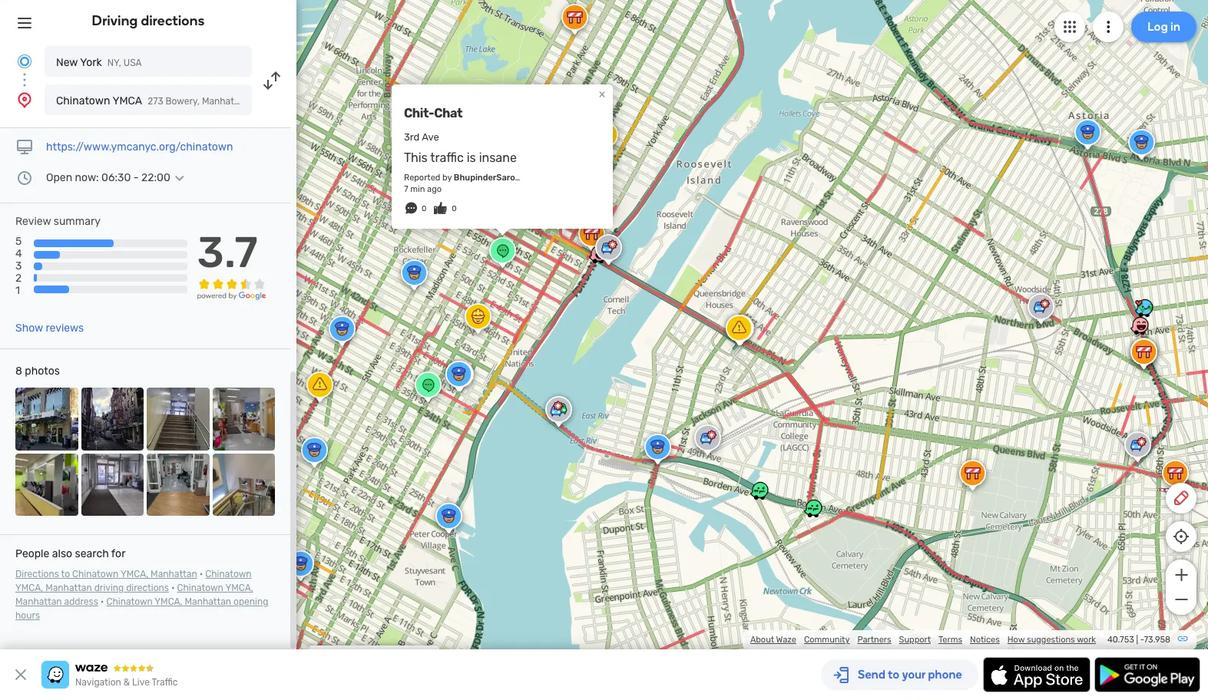Task type: vqa. For each thing, say whether or not it's contained in the screenshot.
the rightmost the
no



Task type: describe. For each thing, give the bounding box(es) containing it.
image 2 of chinatown ymca, manhattan image
[[81, 388, 144, 451]]

support
[[899, 635, 931, 645]]

1 0 from the left
[[422, 204, 427, 214]]

chinatown ymca, manhattan opening hours
[[15, 597, 268, 621]]

40.753 | -73.958
[[1107, 635, 1171, 645]]

chinatown for chinatown ymca, manhattan opening hours
[[106, 597, 153, 608]]

review summary
[[15, 215, 101, 228]]

https://www.ymcanyc.org/chinatown link
[[46, 141, 233, 154]]

show reviews
[[15, 322, 84, 335]]

partners link
[[858, 635, 891, 645]]

opening
[[234, 597, 268, 608]]

× link
[[595, 87, 609, 101]]

22:00
[[141, 171, 170, 184]]

notices
[[970, 635, 1000, 645]]

for
[[111, 548, 126, 561]]

chinatown for chinatown ymca, manhattan driving directions
[[205, 569, 252, 580]]

directions
[[15, 569, 59, 580]]

7
[[404, 184, 408, 194]]

3rd
[[404, 131, 420, 143]]

terms link
[[939, 635, 962, 645]]

address
[[64, 597, 98, 608]]

also
[[52, 548, 72, 561]]

about waze community partners support terms notices how suggestions work
[[750, 635, 1096, 645]]

open
[[46, 171, 72, 184]]

summary
[[54, 215, 101, 228]]

zoom out image
[[1172, 591, 1191, 609]]

directions to chinatown ymca, manhattan
[[15, 569, 197, 580]]

people
[[15, 548, 49, 561]]

&
[[124, 677, 130, 688]]

computer image
[[15, 138, 34, 157]]

photos
[[25, 365, 60, 378]]

ymca
[[112, 94, 142, 108]]

1
[[15, 285, 20, 298]]

clock image
[[15, 169, 34, 187]]

reported
[[404, 173, 440, 183]]

about waze link
[[750, 635, 796, 645]]

image 6 of chinatown ymca, manhattan image
[[81, 454, 144, 516]]

4
[[15, 247, 22, 261]]

hours
[[15, 611, 40, 621]]

people also search for
[[15, 548, 126, 561]]

by
[[442, 173, 452, 183]]

how suggestions work link
[[1008, 635, 1096, 645]]

73.958
[[1144, 635, 1171, 645]]

image 7 of chinatown ymca, manhattan image
[[147, 454, 209, 516]]

show
[[15, 322, 43, 335]]

5
[[15, 235, 22, 248]]

image 1 of chinatown ymca, manhattan image
[[15, 388, 78, 451]]

chit-
[[404, 106, 434, 120]]

273
[[148, 96, 163, 107]]

how
[[1008, 635, 1025, 645]]

chinatown ymca 273 bowery, manhattan, united states
[[56, 94, 312, 108]]

pencil image
[[1172, 489, 1190, 508]]

waze
[[776, 635, 796, 645]]

reviews
[[46, 322, 84, 335]]

image 8 of chinatown ymca, manhattan image
[[212, 454, 275, 516]]

chat
[[434, 106, 462, 120]]

chinatown ymca, manhattan driving directions
[[15, 569, 252, 594]]

ny,
[[107, 58, 121, 68]]

driving
[[92, 12, 138, 29]]

current location image
[[15, 52, 34, 71]]

2
[[15, 272, 22, 285]]

community
[[804, 635, 850, 645]]

community link
[[804, 635, 850, 645]]

x image
[[12, 666, 30, 684]]

new york ny, usa
[[56, 56, 142, 69]]



Task type: locate. For each thing, give the bounding box(es) containing it.
image 4 of chinatown ymca, manhattan image
[[212, 388, 275, 451]]

ymca,
[[121, 569, 148, 580], [15, 583, 43, 594], [225, 583, 253, 594], [155, 597, 182, 608]]

image 3 of chinatown ymca, manhattan image
[[147, 388, 209, 451]]

manhattan for chinatown ymca, manhattan driving directions
[[45, 583, 92, 594]]

ymca, for opening
[[155, 597, 182, 608]]

|
[[1136, 635, 1138, 645]]

driving directions
[[92, 12, 205, 29]]

3
[[15, 260, 22, 273]]

about
[[750, 635, 774, 645]]

partners
[[858, 635, 891, 645]]

insane
[[479, 151, 517, 165]]

5 4 3 2 1
[[15, 235, 22, 298]]

chinatown up chinatown ymca, manhattan opening hours link at the bottom left of page
[[177, 583, 223, 594]]

work
[[1077, 635, 1096, 645]]

york
[[80, 56, 102, 69]]

1 vertical spatial directions
[[126, 583, 169, 594]]

manhattan for chinatown ymca, manhattan opening hours
[[185, 597, 231, 608]]

now:
[[75, 171, 99, 184]]

-
[[133, 171, 139, 184], [1140, 635, 1144, 645]]

chinatown ymca, manhattan driving directions link
[[15, 569, 252, 594]]

to
[[61, 569, 70, 580]]

this
[[404, 151, 428, 165]]

2 0 from the left
[[452, 204, 457, 214]]

×
[[599, 87, 606, 101]]

directions
[[141, 12, 205, 29], [126, 583, 169, 594]]

0 down this traffic is insane reported by bhupindersaroyahappy 7 min ago
[[452, 204, 457, 214]]

new
[[56, 56, 78, 69]]

ymca, for address
[[225, 583, 253, 594]]

manhattan
[[151, 569, 197, 580], [45, 583, 92, 594], [15, 597, 62, 608], [185, 597, 231, 608]]

1 vertical spatial -
[[1140, 635, 1144, 645]]

navigation & live traffic
[[75, 677, 178, 688]]

0
[[422, 204, 427, 214], [452, 204, 457, 214]]

navigation
[[75, 677, 121, 688]]

traffic
[[152, 677, 178, 688]]

06:30
[[101, 171, 131, 184]]

40.753
[[1107, 635, 1134, 645]]

chevron down image
[[170, 172, 189, 184]]

driving
[[94, 583, 124, 594]]

ymca, inside chinatown ymca, manhattan address
[[225, 583, 253, 594]]

chinatown ymca, manhattan opening hours link
[[15, 597, 268, 621]]

location image
[[15, 91, 34, 109]]

https://www.ymcanyc.org/chinatown
[[46, 141, 233, 154]]

8
[[15, 365, 22, 378]]

support link
[[899, 635, 931, 645]]

chinatown for chinatown ymca, manhattan address
[[177, 583, 223, 594]]

chinatown inside chinatown ymca, manhattan address
[[177, 583, 223, 594]]

manhattan left opening
[[185, 597, 231, 608]]

manhattan inside chinatown ymca, manhattan opening hours
[[185, 597, 231, 608]]

3.7
[[197, 227, 258, 278]]

bhupindersaroyahappy
[[454, 173, 551, 183]]

review
[[15, 215, 51, 228]]

chinatown down chinatown ymca, manhattan driving directions link
[[106, 597, 153, 608]]

ymca, up opening
[[225, 583, 253, 594]]

ymca, down chinatown ymca, manhattan driving directions link
[[155, 597, 182, 608]]

directions up chinatown ymca, manhattan opening hours link at the bottom left of page
[[126, 583, 169, 594]]

0 horizontal spatial -
[[133, 171, 139, 184]]

suggestions
[[1027, 635, 1075, 645]]

chinatown ymca, manhattan address link
[[15, 583, 253, 608]]

chinatown up driving
[[72, 569, 119, 580]]

ymca, down directions at the left bottom
[[15, 583, 43, 594]]

- right "|"
[[1140, 635, 1144, 645]]

directions right driving
[[141, 12, 205, 29]]

link image
[[1177, 633, 1189, 645]]

manhattan,
[[202, 96, 251, 107]]

ago
[[427, 184, 442, 194]]

chinatown down york
[[56, 94, 110, 108]]

ymca, up chinatown ymca, manhattan address link
[[121, 569, 148, 580]]

this traffic is insane reported by bhupindersaroyahappy 7 min ago
[[404, 151, 551, 194]]

0 vertical spatial -
[[133, 171, 139, 184]]

usa
[[124, 58, 142, 68]]

manhattan inside 'chinatown ymca, manhattan driving directions'
[[45, 583, 92, 594]]

manhattan up chinatown ymca, manhattan address
[[151, 569, 197, 580]]

ave
[[422, 131, 439, 143]]

0 horizontal spatial 0
[[422, 204, 427, 214]]

chinatown inside 'chinatown ymca, manhattan driving directions'
[[205, 569, 252, 580]]

chinatown ymca, manhattan address
[[15, 583, 253, 608]]

chit-chat
[[404, 106, 462, 120]]

1 horizontal spatial -
[[1140, 635, 1144, 645]]

open now: 06:30 - 22:00 button
[[46, 171, 189, 184]]

is
[[467, 151, 476, 165]]

directions inside 'chinatown ymca, manhattan driving directions'
[[126, 583, 169, 594]]

- left 22:00
[[133, 171, 139, 184]]

notices link
[[970, 635, 1000, 645]]

directions to chinatown ymca, manhattan link
[[15, 569, 197, 580]]

search
[[75, 548, 109, 561]]

manhattan down to
[[45, 583, 92, 594]]

live
[[132, 677, 150, 688]]

0 vertical spatial directions
[[141, 12, 205, 29]]

bowery,
[[166, 96, 200, 107]]

3rd ave
[[404, 131, 439, 143]]

manhattan up the hours
[[15, 597, 62, 608]]

1 horizontal spatial 0
[[452, 204, 457, 214]]

image 5 of chinatown ymca, manhattan image
[[15, 454, 78, 516]]

open now: 06:30 - 22:00
[[46, 171, 170, 184]]

manhattan for chinatown ymca, manhattan address
[[15, 597, 62, 608]]

chinatown inside chinatown ymca, manhattan opening hours
[[106, 597, 153, 608]]

chinatown for chinatown ymca 273 bowery, manhattan, united states
[[56, 94, 110, 108]]

states
[[284, 96, 312, 107]]

8 photos
[[15, 365, 60, 378]]

united
[[253, 96, 282, 107]]

terms
[[939, 635, 962, 645]]

min
[[410, 184, 425, 194]]

ymca, for driving
[[15, 583, 43, 594]]

zoom in image
[[1172, 566, 1191, 584]]

ymca, inside chinatown ymca, manhattan opening hours
[[155, 597, 182, 608]]

chinatown up opening
[[205, 569, 252, 580]]

chinatown
[[56, 94, 110, 108], [72, 569, 119, 580], [205, 569, 252, 580], [177, 583, 223, 594], [106, 597, 153, 608]]

manhattan inside chinatown ymca, manhattan address
[[15, 597, 62, 608]]

0 down min
[[422, 204, 427, 214]]

ymca, inside 'chinatown ymca, manhattan driving directions'
[[15, 583, 43, 594]]

traffic
[[430, 151, 464, 165]]



